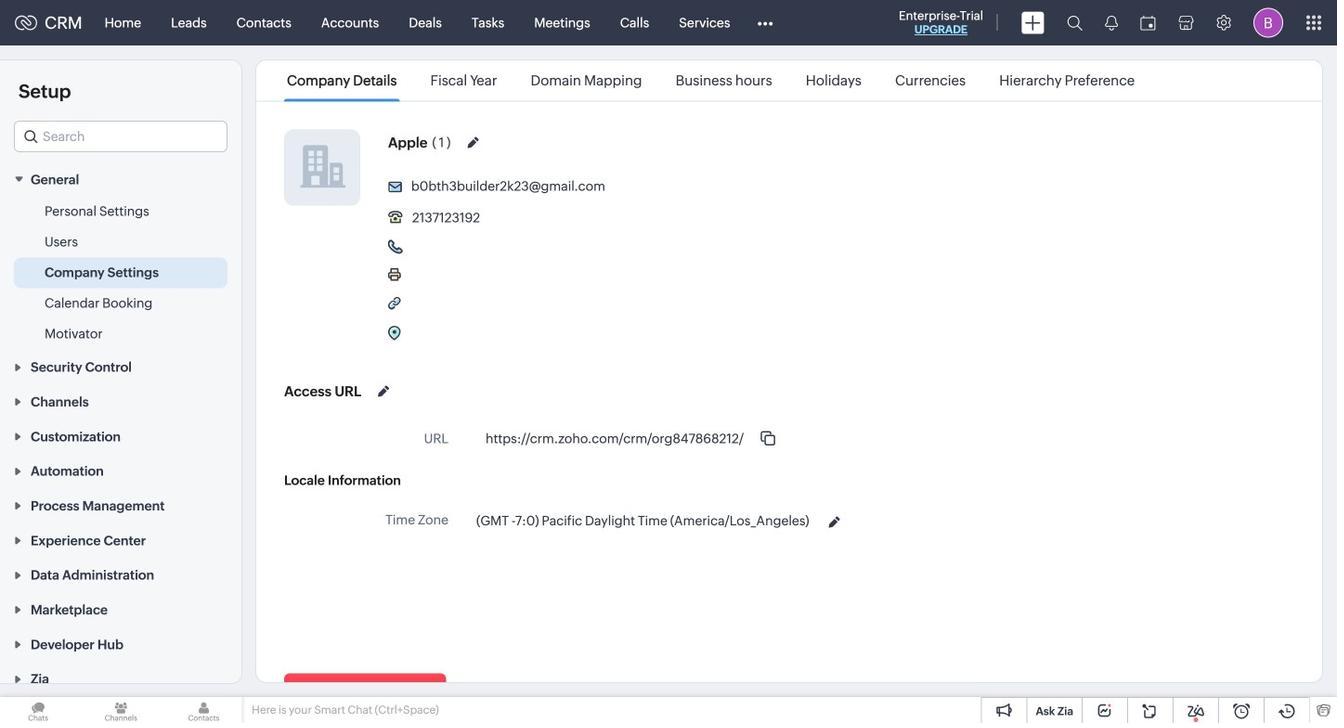Task type: vqa. For each thing, say whether or not it's contained in the screenshot.
Contacts image
yes



Task type: locate. For each thing, give the bounding box(es) containing it.
Other Modules field
[[746, 8, 785, 38]]

create menu image
[[1022, 12, 1045, 34]]

list
[[270, 60, 1152, 101]]

channels image
[[83, 698, 159, 724]]

Search text field
[[15, 122, 227, 151]]

signals image
[[1106, 15, 1119, 31]]

create menu element
[[1011, 0, 1056, 45]]

contacts image
[[166, 698, 242, 724]]

None field
[[14, 121, 228, 152]]

region
[[0, 196, 242, 350]]

signals element
[[1094, 0, 1130, 46]]



Task type: describe. For each thing, give the bounding box(es) containing it.
logo image
[[15, 15, 37, 30]]

profile image
[[1254, 8, 1284, 38]]

calendar image
[[1141, 15, 1157, 30]]

profile element
[[1243, 0, 1295, 45]]

search element
[[1056, 0, 1094, 46]]

companylogo image
[[285, 131, 360, 205]]

search image
[[1067, 15, 1083, 31]]

chats image
[[0, 698, 76, 724]]



